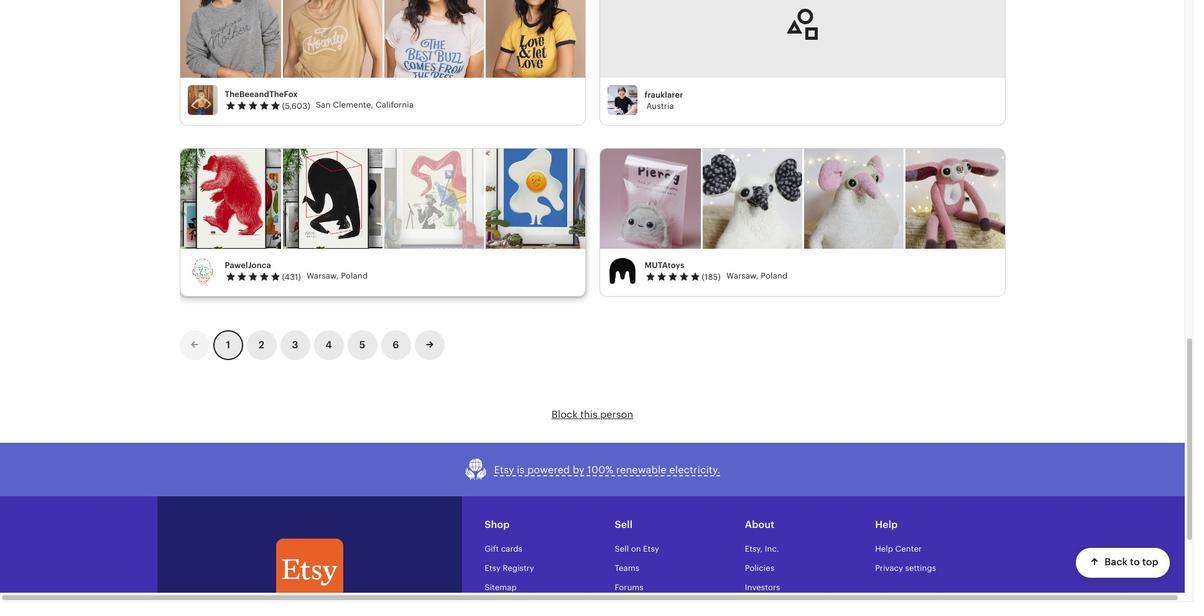 Task type: vqa. For each thing, say whether or not it's contained in the screenshot.
chilly
no



Task type: describe. For each thing, give the bounding box(es) containing it.
help center link
[[876, 545, 922, 554]]

6 button
[[381, 331, 411, 361]]

etsy for etsy is powered by 100% renewable electricity.
[[494, 464, 514, 476]]

warsaw, for (431)
[[307, 272, 339, 281]]

2 button
[[247, 331, 277, 361]]

clemente,
[[333, 100, 374, 110]]

5
[[359, 339, 365, 351]]

privacy
[[876, 564, 904, 573]]

etsy, inc. link
[[745, 545, 779, 554]]

2
[[259, 339, 265, 351]]

help for help center
[[876, 545, 894, 554]]

(431)
[[282, 272, 301, 282]]

renewable
[[617, 464, 667, 476]]

paweljonca
[[225, 261, 271, 270]]

mutatoys
[[645, 261, 685, 270]]

to
[[1131, 556, 1141, 568]]

etsy is powered by 100% renewable electricity.
[[494, 464, 721, 476]]

back
[[1105, 556, 1128, 568]]

100%
[[588, 464, 614, 476]]

sitemap
[[485, 583, 517, 593]]

1 vertical spatial etsy
[[643, 545, 659, 554]]

3 button
[[280, 331, 310, 361]]

block
[[552, 409, 578, 421]]

avatar belonging to thebeeandthefox image
[[188, 85, 217, 115]]

about
[[745, 519, 775, 531]]

shop
[[485, 519, 510, 531]]

sitemap link
[[485, 583, 517, 593]]

warsaw, for (185)
[[727, 272, 759, 281]]

warsaw, poland for (185)
[[727, 272, 788, 281]]

investors link
[[745, 583, 781, 593]]

etsy for etsy registry
[[485, 564, 501, 573]]

1 button
[[213, 331, 243, 361]]

(185)
[[702, 272, 721, 282]]

san
[[316, 100, 331, 110]]

san clemente, california
[[316, 100, 414, 110]]

this
[[581, 409, 598, 421]]

policies
[[745, 564, 775, 573]]

gift cards
[[485, 545, 523, 554]]

thebeeandthefox
[[225, 90, 298, 99]]

inc.
[[765, 545, 779, 554]]

forums link
[[615, 583, 644, 593]]

privacy settings
[[876, 564, 937, 573]]

warsaw, poland for (431)
[[307, 272, 368, 281]]

6
[[393, 339, 399, 351]]



Task type: locate. For each thing, give the bounding box(es) containing it.
etsy right "on"
[[643, 545, 659, 554]]

etsy inside button
[[494, 464, 514, 476]]

sell up "on"
[[615, 519, 633, 531]]

policies link
[[745, 564, 775, 573]]

is
[[517, 464, 525, 476]]

help up privacy
[[876, 545, 894, 554]]

1 horizontal spatial warsaw,
[[727, 272, 759, 281]]

block this person
[[552, 409, 634, 421]]

5 button
[[348, 331, 377, 361]]

warsaw, poland
[[307, 272, 368, 281], [727, 272, 788, 281]]

on
[[631, 545, 641, 554]]

2 vertical spatial etsy
[[485, 564, 501, 573]]

1 sell from the top
[[615, 519, 633, 531]]

etsy is powered by 100% renewable electricity. button
[[465, 458, 721, 482]]

1 poland from the left
[[341, 272, 368, 281]]

center
[[896, 545, 922, 554]]

3
[[292, 339, 298, 351]]

sell for sell on etsy
[[615, 545, 629, 554]]

2 warsaw, from the left
[[727, 272, 759, 281]]

warsaw,
[[307, 272, 339, 281], [727, 272, 759, 281]]

etsy left is
[[494, 464, 514, 476]]

person
[[601, 409, 634, 421]]

sell left "on"
[[615, 545, 629, 554]]

powered
[[528, 464, 570, 476]]

back to top
[[1105, 556, 1159, 568]]

poland
[[341, 272, 368, 281], [761, 272, 788, 281]]

help for help
[[876, 519, 898, 531]]

top
[[1143, 556, 1159, 568]]

austria
[[647, 101, 674, 111]]

settings
[[906, 564, 937, 573]]

california
[[376, 100, 414, 110]]

warsaw, poland right (431)
[[307, 272, 368, 281]]

electricity.
[[670, 464, 721, 476]]

etsy registry link
[[485, 564, 534, 573]]

0 vertical spatial help
[[876, 519, 898, 531]]

help up help center link
[[876, 519, 898, 531]]

sell on etsy link
[[615, 545, 659, 554]]

privacy settings link
[[876, 564, 937, 573]]

sell on etsy
[[615, 545, 659, 554]]

avatar belonging to mutatoys image
[[608, 257, 638, 286]]

back to top button
[[1077, 548, 1170, 578]]

1 horizontal spatial poland
[[761, 272, 788, 281]]

investors
[[745, 583, 781, 593]]

1 horizontal spatial warsaw, poland
[[727, 272, 788, 281]]

etsy
[[494, 464, 514, 476], [643, 545, 659, 554], [485, 564, 501, 573]]

etsy, inc.
[[745, 545, 779, 554]]

0 vertical spatial etsy
[[494, 464, 514, 476]]

gift
[[485, 545, 499, 554]]

forums
[[615, 583, 644, 593]]

1 vertical spatial help
[[876, 545, 894, 554]]

poland for (431)
[[341, 272, 368, 281]]

etsy registry
[[485, 564, 534, 573]]

0 horizontal spatial poland
[[341, 272, 368, 281]]

poland for (185)
[[761, 272, 788, 281]]

registry
[[503, 564, 534, 573]]

sell
[[615, 519, 633, 531], [615, 545, 629, 554]]

1 help from the top
[[876, 519, 898, 531]]

2 warsaw, poland from the left
[[727, 272, 788, 281]]

frauklarer austria
[[645, 91, 684, 111]]

1 vertical spatial sell
[[615, 545, 629, 554]]

(5,603)
[[282, 101, 310, 111]]

cards
[[501, 545, 523, 554]]

1 warsaw, poland from the left
[[307, 272, 368, 281]]

warsaw, right (431)
[[307, 272, 339, 281]]

help
[[876, 519, 898, 531], [876, 545, 894, 554]]

1
[[226, 339, 230, 351]]

warsaw, right (185)
[[727, 272, 759, 281]]

avatar belonging to paweljonca image
[[188, 257, 217, 286]]

teams link
[[615, 564, 640, 573]]

etsy,
[[745, 545, 763, 554]]

help center
[[876, 545, 922, 554]]

item from this shop image
[[180, 0, 281, 78], [283, 0, 383, 78], [385, 0, 484, 78], [486, 0, 585, 78], [180, 149, 281, 249], [283, 149, 383, 249], [385, 149, 484, 249], [486, 149, 585, 249], [600, 149, 701, 249], [703, 149, 803, 249], [805, 149, 904, 249], [906, 149, 1005, 249]]

teams
[[615, 564, 640, 573]]

0 horizontal spatial warsaw, poland
[[307, 272, 368, 281]]

gift cards link
[[485, 545, 523, 554]]

2 help from the top
[[876, 545, 894, 554]]

etsy down gift
[[485, 564, 501, 573]]

0 vertical spatial sell
[[615, 519, 633, 531]]

2 poland from the left
[[761, 272, 788, 281]]

sell for sell
[[615, 519, 633, 531]]

2 sell from the top
[[615, 545, 629, 554]]

avatar belonging to frauklarer image
[[608, 85, 638, 115]]

by
[[573, 464, 585, 476]]

0 horizontal spatial warsaw,
[[307, 272, 339, 281]]

frauklarer
[[645, 91, 684, 100]]

block this person button
[[552, 409, 634, 421]]

warsaw, poland right (185)
[[727, 272, 788, 281]]

4 button
[[314, 331, 344, 361]]

1 warsaw, from the left
[[307, 272, 339, 281]]

4
[[326, 339, 332, 351]]



